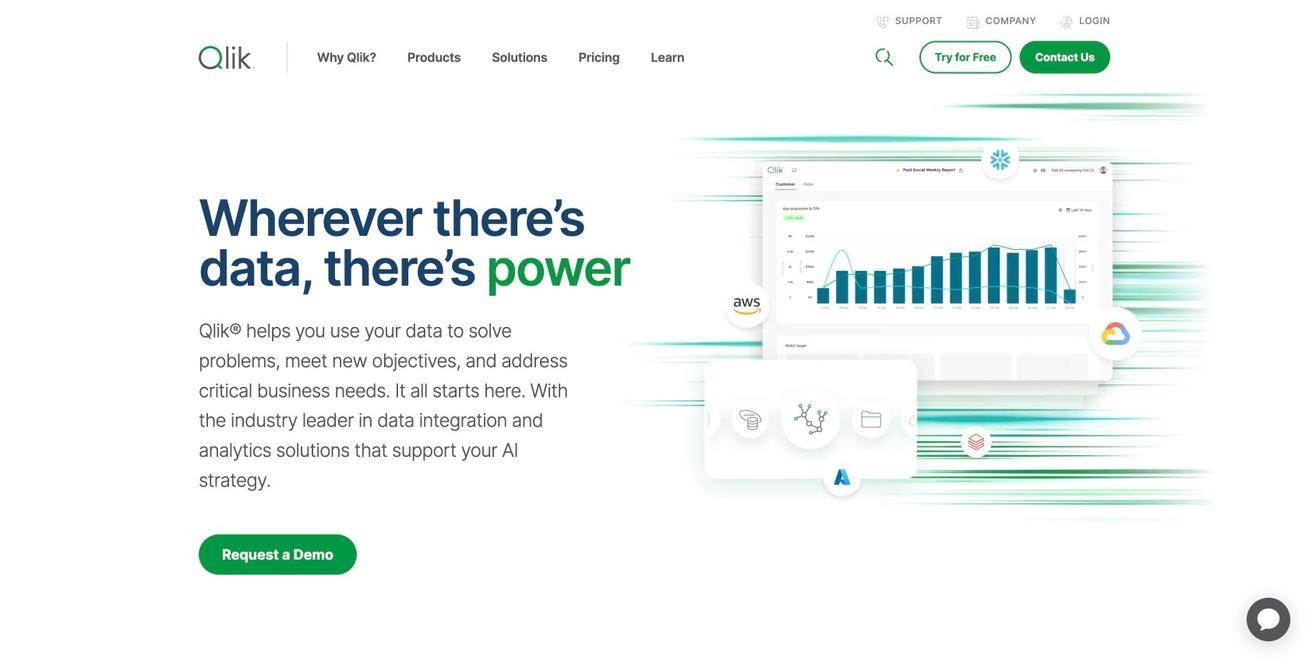 Task type: locate. For each thing, give the bounding box(es) containing it.
login image
[[1061, 16, 1073, 29]]

application
[[1228, 580, 1309, 661]]



Task type: vqa. For each thing, say whether or not it's contained in the screenshot.
company icon
yes



Task type: describe. For each thing, give the bounding box(es) containing it.
qlik image
[[199, 46, 255, 69]]

company image
[[967, 16, 979, 29]]

support image
[[877, 16, 889, 29]]



